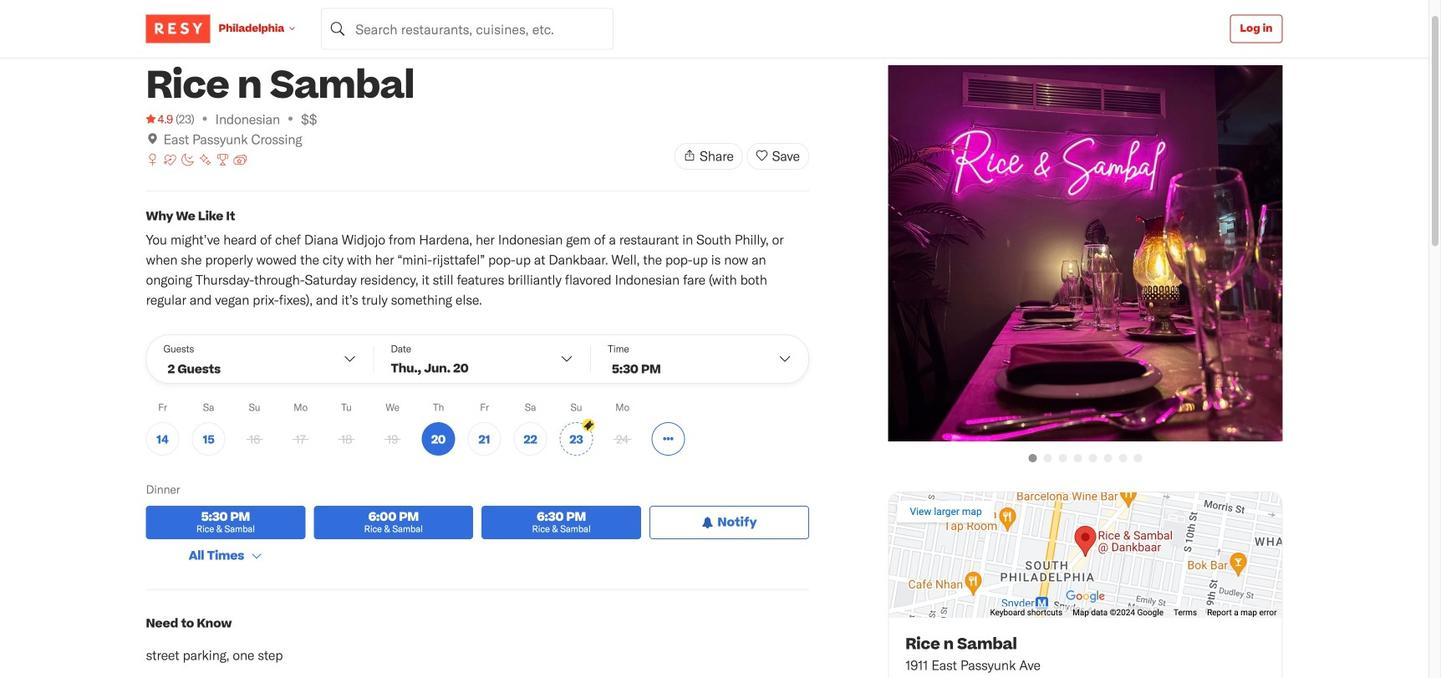 Task type: locate. For each thing, give the bounding box(es) containing it.
None field
[[321, 8, 614, 50]]

Search restaurants, cuisines, etc. text field
[[321, 8, 614, 50]]

june 23, 2024. has event. image
[[583, 419, 595, 432]]



Task type: vqa. For each thing, say whether or not it's contained in the screenshot.
June 16, 2024. Has event. image
no



Task type: describe. For each thing, give the bounding box(es) containing it.
4.9 out of 5 stars image
[[146, 110, 173, 127]]



